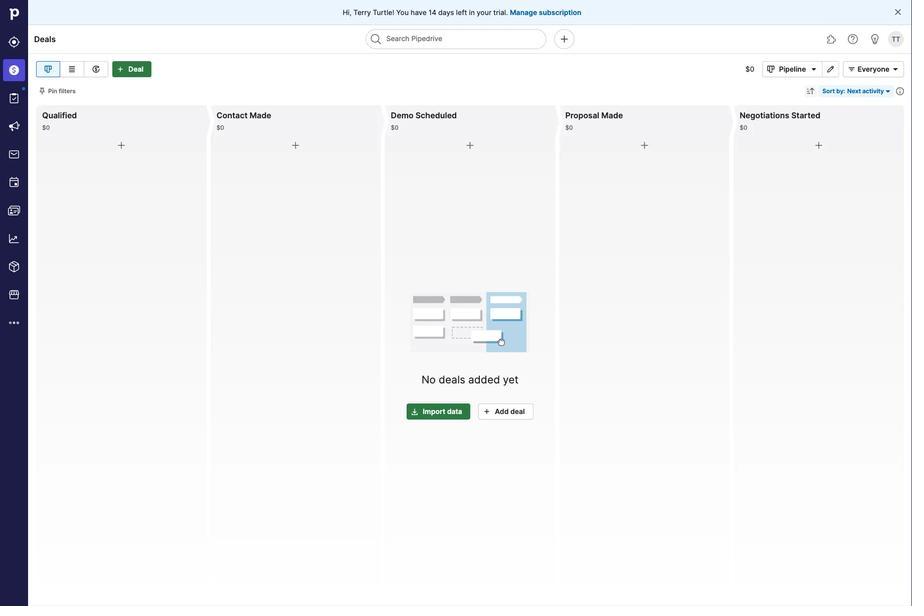 Task type: locate. For each thing, give the bounding box(es) containing it.
menu item
[[0, 56, 28, 84]]

deals image
[[8, 64, 20, 76]]

color primary inverted image
[[114, 65, 126, 73]]

home image
[[7, 7, 22, 22]]

color primary image inside pin filters button
[[38, 87, 46, 95]]

made right contact
[[250, 110, 271, 120]]

color primary image
[[38, 87, 46, 95], [115, 139, 127, 151], [464, 139, 476, 151], [638, 139, 650, 151], [813, 139, 825, 151]]

no
[[422, 373, 436, 386]]

qualified
[[42, 110, 77, 120]]

everyone button
[[843, 61, 904, 77]]

yet
[[503, 373, 519, 386]]

added
[[468, 373, 500, 386]]

pipeline
[[779, 65, 806, 73]]

leads image
[[8, 36, 20, 48]]

hi, terry turtle! you have 14 days left in your  trial. manage subscription
[[343, 8, 581, 17]]

trial.
[[493, 8, 508, 17]]

add
[[495, 407, 509, 416]]

add deal button
[[478, 403, 533, 420]]

left
[[456, 8, 467, 17]]

sales inbox image
[[8, 148, 20, 160]]

color primary image
[[894, 8, 902, 16], [765, 65, 777, 73], [808, 65, 820, 73], [846, 65, 858, 73], [889, 65, 901, 73], [884, 87, 892, 95], [290, 139, 302, 151], [481, 407, 493, 416]]

deals
[[439, 373, 465, 386]]

negotiations
[[740, 110, 789, 120]]

0 horizontal spatial made
[[250, 110, 271, 120]]

contacts image
[[8, 205, 20, 217]]

info image
[[896, 87, 904, 95]]

hi,
[[343, 8, 352, 17]]

pin filters
[[48, 87, 76, 95]]

started
[[791, 110, 820, 120]]

sort by: next activity
[[822, 87, 884, 95]]

manage subscription link
[[510, 7, 581, 17]]

in
[[469, 8, 475, 17]]

activity
[[862, 87, 884, 95]]

deals
[[34, 34, 56, 44]]

Search Pipedrive field
[[366, 29, 546, 49]]

color primary image for negotiations
[[813, 139, 825, 151]]

2 made from the left
[[601, 110, 623, 120]]

menu
[[0, 0, 28, 606]]

edit pipeline image
[[824, 65, 837, 73]]

no deals added yet
[[422, 373, 519, 386]]

insights image
[[8, 233, 20, 245]]

pipeline button
[[762, 61, 822, 77]]

color primary inverted image
[[409, 407, 421, 416]]

filters
[[59, 87, 76, 95]]

you
[[396, 8, 409, 17]]

made for proposal made
[[601, 110, 623, 120]]

forecast image
[[90, 63, 102, 75]]

made right proposal
[[601, 110, 623, 120]]

1 made from the left
[[250, 110, 271, 120]]

activities image
[[8, 176, 20, 189]]

list image
[[66, 63, 78, 75]]

marketplace image
[[8, 289, 20, 301]]

made
[[250, 110, 271, 120], [601, 110, 623, 120]]

everyone
[[858, 65, 889, 73]]

1 horizontal spatial made
[[601, 110, 623, 120]]



Task type: describe. For each thing, give the bounding box(es) containing it.
deal
[[128, 65, 143, 73]]

demo scheduled
[[391, 110, 457, 120]]

color undefined image
[[8, 92, 20, 104]]

more image
[[8, 317, 20, 329]]

tt
[[892, 35, 900, 43]]

subscription
[[539, 8, 581, 17]]

proposal made
[[565, 110, 623, 120]]

sort
[[822, 87, 835, 95]]

add deal
[[495, 407, 525, 416]]

deal button
[[112, 61, 151, 77]]

days
[[438, 8, 454, 17]]

next
[[847, 87, 861, 95]]

color primary image for proposal
[[638, 139, 650, 151]]

deal
[[510, 407, 525, 416]]

turtle!
[[373, 8, 394, 17]]

pin
[[48, 87, 57, 95]]

pipeline image
[[42, 63, 54, 75]]

import
[[423, 407, 445, 416]]

import data button
[[407, 403, 470, 420]]

by:
[[836, 87, 845, 95]]

made for contact made
[[250, 110, 271, 120]]

campaigns image
[[8, 120, 20, 132]]

products image
[[8, 261, 20, 273]]

color primary image inside add deal button
[[481, 407, 493, 416]]

contact
[[216, 110, 248, 120]]

sales assistant image
[[869, 33, 881, 45]]

your
[[477, 8, 491, 17]]

tt button
[[886, 29, 906, 49]]

have
[[411, 8, 427, 17]]

quick help image
[[847, 33, 859, 45]]

pin filters button
[[36, 85, 80, 97]]

scheduled
[[416, 110, 457, 120]]

quick add image
[[558, 33, 570, 45]]

manage
[[510, 8, 537, 17]]

contact made
[[216, 110, 271, 120]]

negotiations started
[[740, 110, 820, 120]]

data
[[447, 407, 462, 416]]

$0
[[745, 65, 754, 73]]

14
[[429, 8, 436, 17]]

change order image
[[806, 87, 814, 95]]

proposal
[[565, 110, 599, 120]]

import data
[[423, 407, 462, 416]]

terry
[[353, 8, 371, 17]]

color primary image for demo
[[464, 139, 476, 151]]

demo
[[391, 110, 414, 120]]



Task type: vqa. For each thing, say whether or not it's contained in the screenshot.
menu toggle image
no



